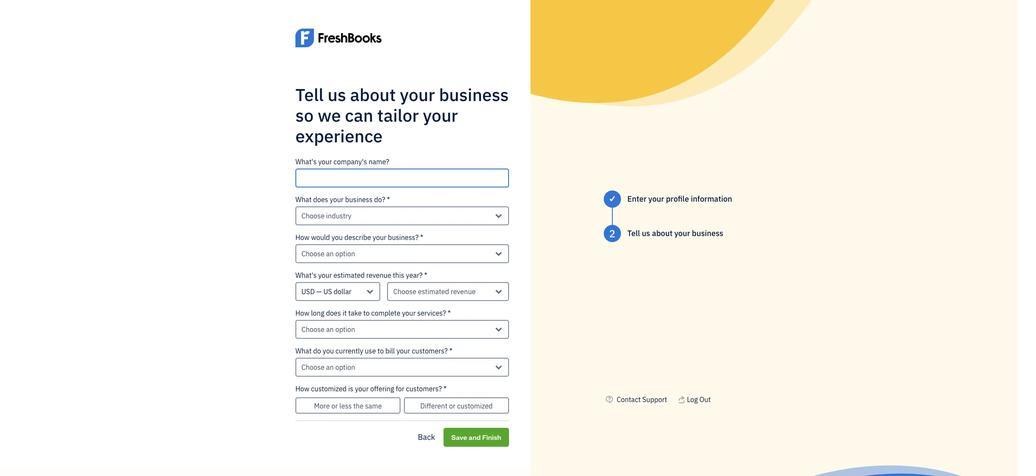 Task type: locate. For each thing, give the bounding box(es) containing it.
1 vertical spatial how
[[295, 309, 309, 318]]

less
[[339, 402, 352, 411]]

customers? down services?
[[412, 347, 448, 356]]

0 horizontal spatial about
[[350, 83, 396, 106]]

3 option from the top
[[335, 363, 355, 372]]

1 horizontal spatial tell
[[627, 229, 640, 239]]

what's your company's name?
[[295, 157, 389, 166]]

choose down this
[[393, 288, 416, 296]]

choose up would
[[301, 212, 325, 220]]

2 how from the top
[[295, 309, 309, 318]]

us for tell us about your business
[[642, 229, 650, 239]]

1 vertical spatial you
[[323, 347, 334, 356]]

0 vertical spatial you
[[332, 233, 343, 242]]

1 an from the top
[[326, 250, 334, 258]]

same
[[365, 402, 382, 411]]

choose down would
[[301, 250, 325, 258]]

freshbooks logo image
[[295, 16, 382, 60]]

what left do
[[295, 347, 312, 356]]

Choose an option field
[[295, 244, 509, 263], [295, 320, 509, 339], [295, 358, 509, 377]]

choose down the 'long'
[[301, 325, 325, 334]]

0 vertical spatial to
[[363, 309, 370, 318]]

0 vertical spatial revenue
[[366, 271, 391, 280]]

business inside tell us about your business so we can tailor your experience
[[439, 83, 509, 106]]

customized up more
[[311, 385, 347, 394]]

what's down experience
[[295, 157, 317, 166]]

customized
[[311, 385, 347, 394], [457, 402, 493, 411]]

0 vertical spatial an
[[326, 250, 334, 258]]

1 horizontal spatial revenue
[[451, 288, 476, 296]]

choose an option
[[301, 250, 355, 258], [301, 325, 355, 334], [301, 363, 355, 372]]

does left 'it'
[[326, 309, 341, 318]]

this
[[393, 271, 404, 280]]

to right take
[[363, 309, 370, 318]]

1 horizontal spatial business
[[439, 83, 509, 106]]

1 vertical spatial what
[[295, 347, 312, 356]]

your
[[400, 83, 435, 106], [423, 104, 458, 126], [318, 157, 332, 166], [648, 194, 664, 204], [330, 195, 344, 204], [674, 229, 690, 239], [373, 233, 386, 242], [318, 271, 332, 280], [402, 309, 416, 318], [397, 347, 410, 356], [355, 385, 369, 394]]

0 horizontal spatial tell
[[295, 83, 324, 106]]

long
[[311, 309, 324, 318]]

2 vertical spatial choose an option
[[301, 363, 355, 372]]

choose inside field
[[301, 212, 325, 220]]

describe
[[344, 233, 371, 242]]

3 an from the top
[[326, 363, 334, 372]]

3 choose an option from the top
[[301, 363, 355, 372]]

an
[[326, 250, 334, 258], [326, 325, 334, 334], [326, 363, 334, 372]]

0 vertical spatial about
[[350, 83, 396, 106]]

what's for what's your estimated revenue this year? *
[[295, 271, 317, 280]]

1 horizontal spatial about
[[652, 229, 673, 239]]

2 what from the top
[[295, 347, 312, 356]]

option for first choose an option field
[[335, 250, 355, 258]]

3 choose an option field from the top
[[295, 358, 509, 377]]

about
[[350, 83, 396, 106], [652, 229, 673, 239]]

choose inside "field"
[[393, 288, 416, 296]]

you for do
[[323, 347, 334, 356]]

choose an option field down 'complete'
[[295, 320, 509, 339]]

complete
[[371, 309, 400, 318]]

business
[[439, 83, 509, 106], [345, 195, 373, 204], [692, 229, 723, 239]]

estimated up dollar
[[334, 271, 365, 280]]

option for first choose an option field from the bottom
[[335, 363, 355, 372]]

option down describe
[[335, 250, 355, 258]]

2 vertical spatial how
[[295, 385, 309, 394]]

about for tell us about your business so we can tailor your experience
[[350, 83, 396, 106]]

contact support link
[[617, 396, 667, 404]]

tailor
[[377, 104, 419, 126]]

usd
[[301, 288, 315, 296]]

0 horizontal spatial estimated
[[334, 271, 365, 280]]

0 horizontal spatial business
[[345, 195, 373, 204]]

more or less the same
[[314, 402, 382, 411]]

2 vertical spatial an
[[326, 363, 334, 372]]

does
[[313, 195, 328, 204], [326, 309, 341, 318]]

what
[[295, 195, 312, 204], [295, 347, 312, 356]]

different or customized
[[420, 402, 493, 411]]

0 vertical spatial what
[[295, 195, 312, 204]]

us right so
[[328, 83, 346, 106]]

you for would
[[332, 233, 343, 242]]

1 horizontal spatial customized
[[457, 402, 493, 411]]

choose an option down do
[[301, 363, 355, 372]]

choose for first choose an option field from the bottom
[[301, 363, 325, 372]]

would
[[311, 233, 330, 242]]

1 option from the top
[[335, 250, 355, 258]]

0 vertical spatial choose an option
[[301, 250, 355, 258]]

estimated up services?
[[418, 288, 449, 296]]

does up choose industry
[[313, 195, 328, 204]]

business for tell us about your business
[[692, 229, 723, 239]]

choose for choose estimated revenue "field"
[[393, 288, 416, 296]]

0 horizontal spatial revenue
[[366, 271, 391, 280]]

support
[[642, 396, 667, 404]]

1 horizontal spatial us
[[642, 229, 650, 239]]

1 or from the left
[[331, 402, 338, 411]]

2 what's from the top
[[295, 271, 317, 280]]

1 horizontal spatial to
[[378, 347, 384, 356]]

or left the less
[[331, 402, 338, 411]]

what's up usd at the left bottom
[[295, 271, 317, 280]]

1 vertical spatial revenue
[[451, 288, 476, 296]]

us down enter
[[642, 229, 650, 239]]

choose an option down would
[[301, 250, 355, 258]]

1 vertical spatial estimated
[[418, 288, 449, 296]]

3 how from the top
[[295, 385, 309, 394]]

choose industry
[[301, 212, 351, 220]]

to for use
[[378, 347, 384, 356]]

0 vertical spatial tell
[[295, 83, 324, 106]]

0 horizontal spatial to
[[363, 309, 370, 318]]

0 vertical spatial how
[[295, 233, 309, 242]]

customized up the and
[[457, 402, 493, 411]]

tell us about your business
[[627, 229, 723, 239]]

it
[[343, 309, 347, 318]]

company's
[[334, 157, 367, 166]]

0 vertical spatial us
[[328, 83, 346, 106]]

us inside tell us about your business so we can tailor your experience
[[328, 83, 346, 106]]

experience
[[295, 125, 383, 147]]

1 horizontal spatial estimated
[[418, 288, 449, 296]]

1 choose an option from the top
[[301, 250, 355, 258]]

0 horizontal spatial or
[[331, 402, 338, 411]]

log out button
[[677, 395, 711, 405]]

None text field
[[295, 169, 509, 188]]

how for how long does it take to complete your services? *
[[295, 309, 309, 318]]

1 vertical spatial us
[[642, 229, 650, 239]]

and
[[469, 433, 481, 442]]

enter
[[627, 194, 647, 204]]

log
[[687, 396, 698, 404]]

1 horizontal spatial or
[[449, 402, 456, 411]]

0 vertical spatial option
[[335, 250, 355, 258]]

2 choose an option from the top
[[301, 325, 355, 334]]

revenue inside "field"
[[451, 288, 476, 296]]

1 what from the top
[[295, 195, 312, 204]]

2 horizontal spatial business
[[692, 229, 723, 239]]

*
[[387, 195, 390, 204], [420, 233, 423, 242], [424, 271, 427, 280], [448, 309, 451, 318], [449, 347, 452, 356], [444, 385, 447, 394]]

0 vertical spatial choose an option field
[[295, 244, 509, 263]]

customers? up different
[[406, 385, 442, 394]]

what's
[[295, 157, 317, 166], [295, 271, 317, 280]]

is
[[348, 385, 353, 394]]

what's your estimated revenue this year? *
[[295, 271, 427, 280]]

do
[[313, 347, 321, 356]]

choose an option for first choose an option field
[[301, 250, 355, 258]]

business for tell us about your business so we can tailor your experience
[[439, 83, 509, 106]]

customers?
[[412, 347, 448, 356], [406, 385, 442, 394]]

0 horizontal spatial us
[[328, 83, 346, 106]]

you right do
[[323, 347, 334, 356]]

option down 'it'
[[335, 325, 355, 334]]

save
[[451, 433, 467, 442]]

tell us about your business so we can tailor your experience
[[295, 83, 509, 147]]

1 vertical spatial tell
[[627, 229, 640, 239]]

choose
[[301, 212, 325, 220], [301, 250, 325, 258], [393, 288, 416, 296], [301, 325, 325, 334], [301, 363, 325, 372]]

choose for choose industry field
[[301, 212, 325, 220]]

what up choose industry
[[295, 195, 312, 204]]

1 vertical spatial option
[[335, 325, 355, 334]]

1 vertical spatial an
[[326, 325, 334, 334]]

logout image
[[677, 395, 685, 405]]

2 or from the left
[[449, 402, 456, 411]]

save and finish
[[451, 433, 501, 442]]

1 vertical spatial about
[[652, 229, 673, 239]]

choose an option down the 'long'
[[301, 325, 355, 334]]

what for what do you currently use to bill your customers? *
[[295, 347, 312, 356]]

0 vertical spatial customized
[[311, 385, 347, 394]]

2 vertical spatial choose an option field
[[295, 358, 509, 377]]

you right would
[[332, 233, 343, 242]]

1 vertical spatial what's
[[295, 271, 317, 280]]

currently
[[336, 347, 363, 356]]

1 how from the top
[[295, 233, 309, 242]]

1 vertical spatial to
[[378, 347, 384, 356]]

to left bill
[[378, 347, 384, 356]]

2 choose an option field from the top
[[295, 320, 509, 339]]

2 an from the top
[[326, 325, 334, 334]]

more
[[314, 402, 330, 411]]

option
[[335, 250, 355, 258], [335, 325, 355, 334], [335, 363, 355, 372]]

option down the currently
[[335, 363, 355, 372]]

us
[[328, 83, 346, 106], [642, 229, 650, 239]]

profile
[[666, 194, 689, 204]]

choose an option for first choose an option field from the bottom
[[301, 363, 355, 372]]

choose an option for second choose an option field from the bottom
[[301, 325, 355, 334]]

the
[[353, 402, 363, 411]]

year?
[[406, 271, 423, 280]]

0 vertical spatial business
[[439, 83, 509, 106]]

to
[[363, 309, 370, 318], [378, 347, 384, 356]]

or
[[331, 402, 338, 411], [449, 402, 456, 411]]

what do you currently use to bill your customers? *
[[295, 347, 452, 356]]

how
[[295, 233, 309, 242], [295, 309, 309, 318], [295, 385, 309, 394]]

tell
[[295, 83, 324, 106], [627, 229, 640, 239]]

estimated inside "field"
[[418, 288, 449, 296]]

0 vertical spatial what's
[[295, 157, 317, 166]]

choose an option field down bill
[[295, 358, 509, 377]]

choose an option field down business?
[[295, 244, 509, 263]]

revenue
[[366, 271, 391, 280], [451, 288, 476, 296]]

bill
[[385, 347, 395, 356]]

0 horizontal spatial customized
[[311, 385, 347, 394]]

support image
[[604, 395, 615, 405]]

tell inside tell us about your business so we can tailor your experience
[[295, 83, 324, 106]]

save and finish button
[[444, 428, 509, 447]]

you
[[332, 233, 343, 242], [323, 347, 334, 356]]

2 vertical spatial business
[[692, 229, 723, 239]]

contact
[[617, 396, 641, 404]]

estimated
[[334, 271, 365, 280], [418, 288, 449, 296]]

out
[[700, 396, 711, 404]]

choose for first choose an option field
[[301, 250, 325, 258]]

how for how would you describe your business? *
[[295, 233, 309, 242]]

1 what's from the top
[[295, 157, 317, 166]]

1 vertical spatial choose an option field
[[295, 320, 509, 339]]

about inside tell us about your business so we can tailor your experience
[[350, 83, 396, 106]]

about for tell us about your business
[[652, 229, 673, 239]]

choose down do
[[301, 363, 325, 372]]

2 option from the top
[[335, 325, 355, 334]]

1 vertical spatial choose an option
[[301, 325, 355, 334]]

Choose industry field
[[295, 207, 509, 226]]

2 vertical spatial option
[[335, 363, 355, 372]]

or right different
[[449, 402, 456, 411]]



Task type: vqa. For each thing, say whether or not it's contained in the screenshot.
1st OR from the left
yes



Task type: describe. For each thing, give the bounding box(es) containing it.
us for tell us about your business so we can tailor your experience
[[328, 83, 346, 106]]

how long does it take to complete your services? *
[[295, 309, 451, 318]]

finish
[[482, 433, 501, 442]]

for
[[396, 385, 404, 394]]

Currency field
[[295, 282, 380, 301]]

or for more
[[331, 402, 338, 411]]

choose estimated revenue
[[393, 288, 476, 296]]

offering
[[370, 385, 394, 394]]

0 vertical spatial customers?
[[412, 347, 448, 356]]

Choose estimated revenue field
[[387, 282, 509, 301]]

1 vertical spatial customized
[[457, 402, 493, 411]]

1 vertical spatial business
[[345, 195, 373, 204]]

so
[[295, 104, 314, 126]]

take
[[348, 309, 362, 318]]

what for what does your business do? *
[[295, 195, 312, 204]]

option for second choose an option field from the bottom
[[335, 325, 355, 334]]

industry
[[326, 212, 351, 220]]

name?
[[369, 157, 389, 166]]

tell for tell us about your business
[[627, 229, 640, 239]]

services?
[[417, 309, 446, 318]]

us
[[323, 288, 332, 296]]

usd — us dollar
[[301, 288, 351, 296]]

log out
[[687, 396, 711, 404]]

an for first choose an option field
[[326, 250, 334, 258]]

use
[[365, 347, 376, 356]]

business?
[[388, 233, 419, 242]]

we
[[318, 104, 341, 126]]

or for different
[[449, 402, 456, 411]]

to for take
[[363, 309, 370, 318]]

how would you describe your business? *
[[295, 233, 423, 242]]

what's for what's your company's name?
[[295, 157, 317, 166]]

an for first choose an option field from the bottom
[[326, 363, 334, 372]]

contact support
[[617, 396, 667, 404]]

—
[[316, 288, 322, 296]]

dollar
[[334, 288, 351, 296]]

enter your profile information
[[627, 194, 732, 204]]

1 vertical spatial does
[[326, 309, 341, 318]]

an for second choose an option field from the bottom
[[326, 325, 334, 334]]

can
[[345, 104, 373, 126]]

tell for tell us about your business so we can tailor your experience
[[295, 83, 324, 106]]

0 vertical spatial does
[[313, 195, 328, 204]]

back
[[418, 433, 435, 443]]

information
[[691, 194, 732, 204]]

how for how customized is your offering for customers? *
[[295, 385, 309, 394]]

0 vertical spatial estimated
[[334, 271, 365, 280]]

choose for second choose an option field from the bottom
[[301, 325, 325, 334]]

how customized is your offering for customers? *
[[295, 385, 447, 394]]

what does your business do? *
[[295, 195, 390, 204]]

1 choose an option field from the top
[[295, 244, 509, 263]]

different
[[420, 402, 447, 411]]

1 vertical spatial customers?
[[406, 385, 442, 394]]

back button
[[411, 429, 442, 446]]

do?
[[374, 195, 385, 204]]



